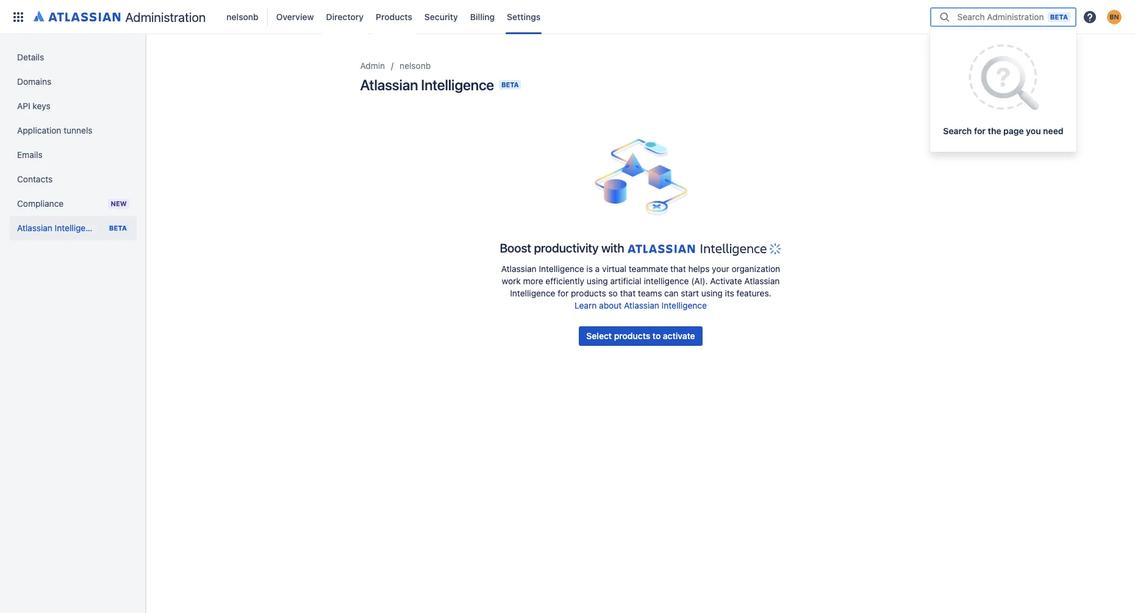 Task type: locate. For each thing, give the bounding box(es) containing it.
beta
[[502, 81, 519, 89], [109, 224, 127, 232]]

for inside the 'atlassian intelligence is a virtual teammate that helps your organization work more efficiently using artificial intelligence (ai). activate atlassian intelligence for products so that teams can start using its features. learn about atlassian intelligence'
[[558, 288, 569, 298]]

nelsonb
[[227, 11, 259, 22], [400, 60, 431, 71]]

atlassian up work
[[502, 264, 537, 274]]

1 horizontal spatial products
[[615, 331, 651, 341]]

nelsonb inside the global navigation element
[[227, 11, 259, 22]]

select products to activate button
[[580, 327, 703, 346]]

atlassian intelligence
[[360, 76, 494, 93], [17, 223, 100, 233]]

0 vertical spatial nelsonb
[[227, 11, 259, 22]]

that down artificial at top right
[[621, 288, 636, 298]]

1 horizontal spatial for
[[975, 126, 986, 136]]

1 vertical spatial products
[[615, 331, 651, 341]]

0 horizontal spatial products
[[571, 288, 607, 298]]

admin
[[360, 60, 385, 71]]

1 vertical spatial nelsonb
[[400, 60, 431, 71]]

nelsonb for bottommost nelsonb link
[[400, 60, 431, 71]]

atlassian
[[360, 76, 418, 93], [17, 223, 52, 233], [502, 264, 537, 274], [745, 276, 780, 286], [624, 300, 660, 311]]

so
[[609, 288, 618, 298]]

settings link
[[504, 7, 545, 27]]

search for the page you need
[[944, 126, 1064, 136]]

1 vertical spatial beta
[[109, 224, 127, 232]]

activate
[[663, 331, 696, 341]]

settings
[[507, 11, 541, 22]]

0 vertical spatial that
[[671, 264, 687, 274]]

1 horizontal spatial beta
[[502, 81, 519, 89]]

0 horizontal spatial atlassian intelligence
[[17, 223, 100, 233]]

your
[[712, 264, 730, 274]]

domains link
[[10, 70, 137, 94]]

billing link
[[467, 7, 499, 27]]

1 vertical spatial for
[[558, 288, 569, 298]]

nelsonb link right the "admin" link
[[400, 59, 431, 73]]

productivity
[[534, 241, 599, 255]]

for
[[975, 126, 986, 136], [558, 288, 569, 298]]

1 vertical spatial nelsonb link
[[400, 59, 431, 73]]

application
[[17, 125, 61, 136]]

is
[[587, 264, 593, 274]]

1 vertical spatial atlassian intelligence
[[17, 223, 100, 233]]

products
[[376, 11, 413, 22]]

admin link
[[360, 59, 385, 73]]

boost productivity with
[[500, 241, 625, 255]]

nelsonb right admin
[[400, 60, 431, 71]]

products up "learn"
[[571, 288, 607, 298]]

search
[[944, 126, 973, 136]]

administration banner
[[0, 0, 1136, 152]]

atlassian down the teams
[[624, 300, 660, 311]]

atlassian intelligence is a virtual teammate that helps your organization work more efficiently using artificial intelligence (ai). activate atlassian intelligence for products so that teams can start using its features. learn about atlassian intelligence
[[502, 264, 781, 311]]

details
[[17, 52, 44, 62]]

select products to activate
[[587, 331, 696, 341]]

new
[[111, 200, 127, 208]]

keys
[[33, 101, 50, 111]]

teammate
[[629, 264, 669, 274]]

emails link
[[10, 143, 137, 167]]

learn about atlassian intelligence link
[[575, 300, 707, 311]]

directory link
[[323, 7, 368, 27]]

nelsonb link
[[223, 7, 262, 27], [400, 59, 431, 73]]

0 vertical spatial nelsonb link
[[223, 7, 262, 27]]

atlassian intelligence down the "admin" link
[[360, 76, 494, 93]]

0 horizontal spatial that
[[621, 288, 636, 298]]

0 horizontal spatial nelsonb
[[227, 11, 259, 22]]

0 vertical spatial using
[[587, 276, 608, 286]]

products left to at the right
[[615, 331, 651, 341]]

api keys
[[17, 101, 50, 111]]

products inside the 'atlassian intelligence is a virtual teammate that helps your organization work more efficiently using artificial intelligence (ai). activate atlassian intelligence for products so that teams can start using its features. learn about atlassian intelligence'
[[571, 288, 607, 298]]

Search Administration field
[[954, 6, 1048, 28]]

1 horizontal spatial using
[[702, 288, 723, 298]]

1 horizontal spatial nelsonb link
[[400, 59, 431, 73]]

using down the (ai).
[[702, 288, 723, 298]]

0 horizontal spatial for
[[558, 288, 569, 298]]

application tunnels link
[[10, 118, 137, 143]]

nelsonb for the left nelsonb link
[[227, 11, 259, 22]]

that
[[671, 264, 687, 274], [621, 288, 636, 298]]

1 horizontal spatial atlassian intelligence
[[360, 76, 494, 93]]

for left the
[[975, 126, 986, 136]]

for inside 'administration' 'banner'
[[975, 126, 986, 136]]

atlassian intelligence down compliance
[[17, 223, 100, 233]]

the
[[989, 126, 1002, 136]]

atlassian image
[[34, 9, 121, 23], [34, 9, 121, 23]]

using down a at right top
[[587, 276, 608, 286]]

overview
[[276, 11, 314, 22]]

using
[[587, 276, 608, 286], [702, 288, 723, 298]]

0 vertical spatial for
[[975, 126, 986, 136]]

1 vertical spatial that
[[621, 288, 636, 298]]

page
[[1004, 126, 1025, 136]]

virtual
[[602, 264, 627, 274]]

atlassian down the "admin" link
[[360, 76, 418, 93]]

0 vertical spatial atlassian intelligence
[[360, 76, 494, 93]]

0 vertical spatial beta
[[502, 81, 519, 89]]

that up intelligence
[[671, 264, 687, 274]]

can
[[665, 288, 679, 298]]

1 horizontal spatial nelsonb
[[400, 60, 431, 71]]

organization
[[732, 264, 781, 274]]

nelsonb left overview
[[227, 11, 259, 22]]

nelsonb link left overview link
[[223, 7, 262, 27]]

for down efficiently
[[558, 288, 569, 298]]

products
[[571, 288, 607, 298], [615, 331, 651, 341]]

intelligence
[[421, 76, 494, 93], [55, 223, 100, 233], [539, 264, 585, 274], [510, 288, 556, 298], [662, 300, 707, 311]]

0 vertical spatial products
[[571, 288, 607, 298]]

contacts link
[[10, 167, 137, 192]]

a
[[596, 264, 600, 274]]



Task type: vqa. For each thing, say whether or not it's contained in the screenshot.
Previous 'image'
no



Task type: describe. For each thing, give the bounding box(es) containing it.
contacts
[[17, 174, 53, 184]]

tunnels
[[64, 125, 93, 136]]

work
[[502, 276, 521, 286]]

intelligence
[[644, 276, 689, 286]]

atlassian down compliance
[[17, 223, 52, 233]]

1 horizontal spatial that
[[671, 264, 687, 274]]

domains
[[17, 76, 51, 87]]

its
[[725, 288, 735, 298]]

overview link
[[273, 7, 318, 27]]

learn
[[575, 300, 597, 311]]

toggle navigation image
[[134, 49, 161, 73]]

beta
[[1051, 13, 1069, 20]]

0 horizontal spatial using
[[587, 276, 608, 286]]

compliance
[[17, 198, 64, 209]]

api keys link
[[10, 94, 137, 118]]

billing
[[471, 11, 495, 22]]

account image
[[1108, 9, 1122, 24]]

products link
[[372, 7, 416, 27]]

features.
[[737, 288, 772, 298]]

directory
[[326, 11, 364, 22]]

atlassian down 'organization'
[[745, 276, 780, 286]]

global navigation element
[[7, 0, 931, 34]]

more
[[523, 276, 544, 286]]

administration link
[[29, 7, 211, 27]]

0 horizontal spatial nelsonb link
[[223, 7, 262, 27]]

(ai).
[[692, 276, 708, 286]]

products inside button
[[615, 331, 651, 341]]

you
[[1027, 126, 1042, 136]]

helps
[[689, 264, 710, 274]]

select
[[587, 331, 612, 341]]

administration
[[125, 9, 206, 24]]

security link
[[421, 7, 462, 27]]

efficiently
[[546, 276, 585, 286]]

to
[[653, 331, 661, 341]]

help icon image
[[1083, 9, 1098, 24]]

security
[[425, 11, 458, 22]]

appswitcher icon image
[[11, 9, 26, 24]]

boost
[[500, 241, 532, 255]]

emails
[[17, 150, 43, 160]]

api
[[17, 101, 30, 111]]

teams
[[638, 288, 663, 298]]

artificial
[[611, 276, 642, 286]]

with
[[602, 241, 625, 255]]

start
[[681, 288, 700, 298]]

need
[[1044, 126, 1064, 136]]

about
[[599, 300, 622, 311]]

details link
[[10, 45, 137, 70]]

application tunnels
[[17, 125, 93, 136]]

search icon image
[[938, 11, 953, 23]]

activate
[[711, 276, 743, 286]]

1 vertical spatial using
[[702, 288, 723, 298]]

0 horizontal spatial beta
[[109, 224, 127, 232]]



